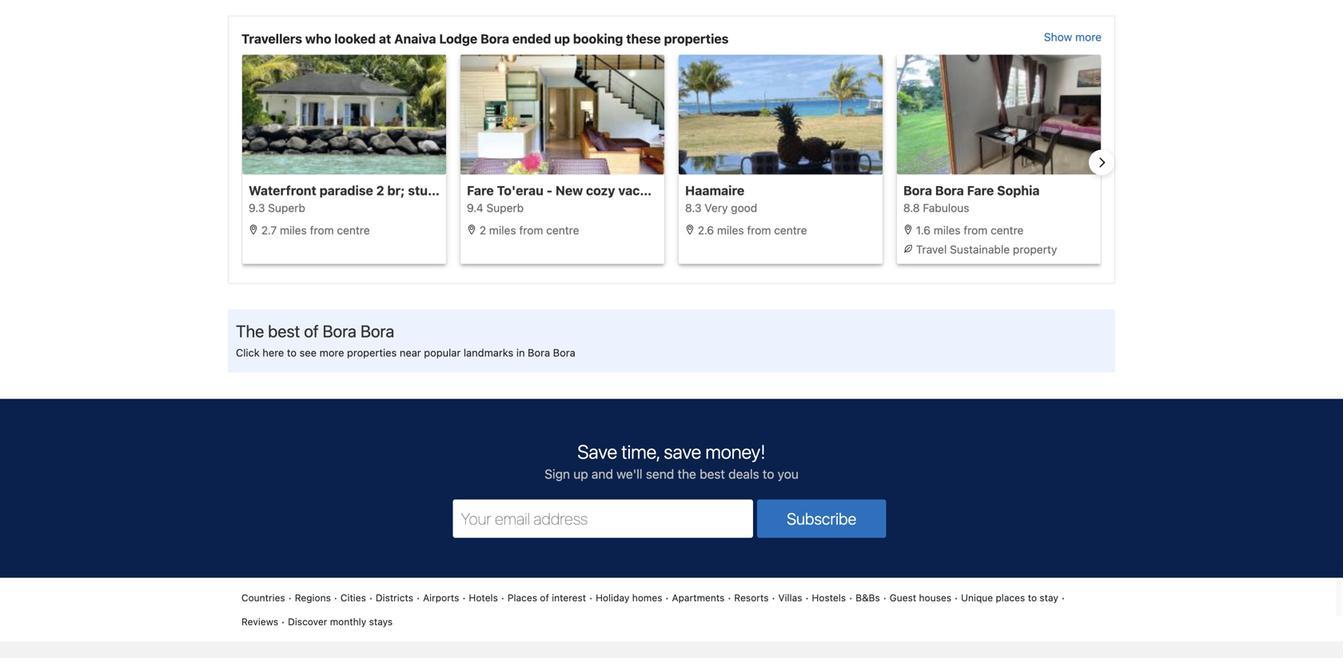 Task type: describe. For each thing, give the bounding box(es) containing it.
landmarks
[[464, 347, 513, 359]]

holiday homes link
[[596, 591, 662, 605]]

anaiva
[[394, 31, 436, 46]]

save
[[664, 441, 701, 463]]

travel
[[916, 243, 947, 256]]

airports link
[[423, 591, 459, 605]]

Your email address email field
[[453, 500, 753, 538]]

monthly
[[330, 617, 366, 628]]

travellers
[[241, 31, 302, 46]]

miles for to'erau
[[489, 224, 516, 237]]

2 inside the waterfront paradise 2 br; stunning sunsets 9.3 superb
[[376, 183, 384, 198]]

-
[[547, 183, 552, 198]]

popular
[[424, 347, 461, 359]]

unique places to stay link
[[961, 591, 1058, 605]]

best inside the best of bora bora click here to see more properties near popular landmarks in bora bora
[[268, 321, 300, 341]]

the
[[236, 321, 264, 341]]

apartments link
[[672, 591, 725, 605]]

1 horizontal spatial 2
[[479, 224, 486, 237]]

centre for 2
[[337, 224, 370, 237]]

airports
[[423, 593, 459, 604]]

1.6 miles from centre
[[913, 224, 1024, 237]]

haamaire 8.3 very good
[[685, 183, 757, 215]]

hostels
[[812, 593, 846, 604]]

paradise
[[319, 183, 373, 198]]

vacation
[[618, 183, 671, 198]]

show more link
[[1044, 29, 1102, 48]]

money!
[[705, 441, 766, 463]]

up inside save time, save money! sign up and we'll send the best deals to you
[[573, 467, 588, 482]]

miles for 8.3 very
[[717, 224, 744, 237]]

best inside save time, save money! sign up and we'll send the best deals to you
[[700, 467, 725, 482]]

1.6
[[916, 224, 931, 237]]

click
[[236, 347, 260, 359]]

save time, save money! sign up and we'll send the best deals to you
[[544, 441, 799, 482]]

districts link
[[376, 591, 413, 605]]

lodge
[[439, 31, 477, 46]]

villas
[[778, 593, 802, 604]]

2 vertical spatial to
[[1028, 593, 1037, 604]]

cities
[[340, 593, 366, 604]]

more inside the best of bora bora click here to see more properties near popular landmarks in bora bora
[[319, 347, 344, 359]]

subscribe button
[[757, 500, 886, 538]]

resorts link
[[734, 591, 769, 605]]

ended
[[512, 31, 551, 46]]

centre for good
[[774, 224, 807, 237]]

the best of bora bora click here to see more properties near popular landmarks in bora bora
[[236, 321, 575, 359]]

2.7
[[261, 224, 277, 237]]

cities link
[[340, 591, 366, 605]]

districts
[[376, 593, 413, 604]]

unique places to stay
[[961, 593, 1058, 604]]

0 vertical spatial more
[[1075, 30, 1102, 43]]

sunsets
[[465, 183, 514, 198]]

fare to'erau - new cozy vacation home on bora bora 9.4 superb
[[467, 183, 791, 215]]

haamaire
[[685, 183, 744, 198]]

8.3 very
[[685, 201, 728, 215]]

bora bora fare sophia 8.8 fabulous
[[903, 183, 1040, 215]]

4 miles from the left
[[934, 224, 961, 237]]

discover
[[288, 617, 327, 628]]

to inside the best of bora bora click here to see more properties near popular landmarks in bora bora
[[287, 347, 297, 359]]

and
[[592, 467, 613, 482]]

from for 8.3 very
[[747, 224, 771, 237]]

regions link
[[295, 591, 331, 605]]

on
[[712, 183, 727, 198]]

countries link
[[241, 591, 285, 605]]

save time, save money! footer
[[0, 398, 1343, 659]]

subscribe
[[787, 510, 856, 528]]

unique
[[961, 593, 993, 604]]

houses
[[919, 593, 951, 604]]

stays
[[369, 617, 393, 628]]

discover monthly stays
[[288, 617, 393, 628]]

b&bs link
[[856, 591, 880, 605]]

waterfront paradise 2 br; stunning sunsets 9.3 superb
[[249, 183, 514, 215]]

regions
[[295, 593, 331, 604]]

from for paradise
[[310, 224, 334, 237]]

sustainable
[[950, 243, 1010, 256]]

guest houses link
[[890, 591, 951, 605]]

stunning
[[408, 183, 462, 198]]

countries
[[241, 593, 285, 604]]



Task type: locate. For each thing, give the bounding box(es) containing it.
fare up "9.4 superb"
[[467, 183, 494, 198]]

new
[[556, 183, 583, 198]]

hotels
[[469, 593, 498, 604]]

1 miles from the left
[[280, 224, 307, 237]]

1 horizontal spatial of
[[540, 593, 549, 604]]

from down paradise
[[310, 224, 334, 237]]

9.3 superb
[[249, 201, 305, 215]]

region containing waterfront paradise 2 br; stunning sunsets
[[229, 55, 1114, 270]]

discover monthly stays link
[[288, 615, 393, 629]]

homes
[[632, 593, 662, 604]]

br;
[[387, 183, 405, 198]]

2 centre from the left
[[546, 224, 579, 237]]

villas link
[[778, 591, 802, 605]]

0 vertical spatial up
[[554, 31, 570, 46]]

2 miles from the left
[[489, 224, 516, 237]]

2 from from the left
[[519, 224, 543, 237]]

2 down "9.4 superb"
[[479, 224, 486, 237]]

more right see
[[319, 347, 344, 359]]

waterfront
[[249, 183, 316, 198]]

to left the you
[[763, 467, 774, 482]]

who
[[305, 31, 331, 46]]

up left and
[[573, 467, 588, 482]]

of right places
[[540, 593, 549, 604]]

fare inside bora bora fare sophia 8.8 fabulous
[[967, 183, 994, 198]]

1 centre from the left
[[337, 224, 370, 237]]

1 vertical spatial properties
[[347, 347, 397, 359]]

1 fare from the left
[[467, 183, 494, 198]]

miles down "9.4 superb"
[[489, 224, 516, 237]]

1 horizontal spatial up
[[573, 467, 588, 482]]

2
[[376, 183, 384, 198], [479, 224, 486, 237]]

to left "stay"
[[1028, 593, 1037, 604]]

travellers who looked at anaiva lodge bora ended up booking these properties
[[241, 31, 729, 46]]

0 horizontal spatial up
[[554, 31, 570, 46]]

miles right 2.7
[[280, 224, 307, 237]]

to left see
[[287, 347, 297, 359]]

in
[[516, 347, 525, 359]]

0 horizontal spatial of
[[304, 321, 319, 341]]

send
[[646, 467, 674, 482]]

3 from from the left
[[747, 224, 771, 237]]

main content
[[228, 0, 1115, 15]]

4 from from the left
[[964, 224, 988, 237]]

hostels link
[[812, 591, 846, 605]]

home
[[674, 183, 709, 198]]

places
[[508, 593, 537, 604]]

best
[[268, 321, 300, 341], [700, 467, 725, 482]]

1 vertical spatial of
[[540, 593, 549, 604]]

looked
[[334, 31, 376, 46]]

from for to'erau
[[519, 224, 543, 237]]

miles for paradise
[[280, 224, 307, 237]]

of inside the best of bora bora click here to see more properties near popular landmarks in bora bora
[[304, 321, 319, 341]]

holiday
[[596, 593, 629, 604]]

show more
[[1044, 30, 1102, 43]]

miles
[[280, 224, 307, 237], [489, 224, 516, 237], [717, 224, 744, 237], [934, 224, 961, 237]]

4 centre from the left
[[991, 224, 1024, 237]]

1 horizontal spatial best
[[700, 467, 725, 482]]

more right show
[[1075, 30, 1102, 43]]

2 miles from centre
[[476, 224, 579, 237]]

reviews
[[241, 617, 278, 628]]

travel sustainable property
[[913, 243, 1057, 256]]

8.8 fabulous
[[903, 201, 969, 215]]

to'erau
[[497, 183, 543, 198]]

1 vertical spatial 2
[[479, 224, 486, 237]]

of inside the save time, save money! footer
[[540, 593, 549, 604]]

from up sustainable
[[964, 224, 988, 237]]

stay
[[1040, 593, 1058, 604]]

1 vertical spatial more
[[319, 347, 344, 359]]

at
[[379, 31, 391, 46]]

2.6
[[698, 224, 714, 237]]

more
[[1075, 30, 1102, 43], [319, 347, 344, 359]]

1 vertical spatial up
[[573, 467, 588, 482]]

up right "ended"
[[554, 31, 570, 46]]

hotels link
[[469, 591, 498, 605]]

booking
[[573, 31, 623, 46]]

reviews link
[[241, 615, 278, 629]]

to
[[287, 347, 297, 359], [763, 467, 774, 482], [1028, 593, 1037, 604]]

cozy
[[586, 183, 615, 198]]

bora
[[480, 31, 509, 46], [730, 183, 759, 198], [762, 183, 791, 198], [903, 183, 932, 198], [935, 183, 964, 198], [323, 321, 357, 341], [360, 321, 394, 341], [528, 347, 550, 359], [553, 347, 575, 359]]

2.7 miles from centre
[[258, 224, 370, 237]]

0 vertical spatial 2
[[376, 183, 384, 198]]

1 horizontal spatial properties
[[664, 31, 729, 46]]

0 horizontal spatial fare
[[467, 183, 494, 198]]

1 horizontal spatial more
[[1075, 30, 1102, 43]]

9.4 superb
[[467, 201, 524, 215]]

you
[[778, 467, 799, 482]]

fare left sophia on the top right of the page
[[967, 183, 994, 198]]

b&bs
[[856, 593, 880, 604]]

miles right 2.6
[[717, 224, 744, 237]]

centre for -
[[546, 224, 579, 237]]

sign
[[544, 467, 570, 482]]

1 vertical spatial to
[[763, 467, 774, 482]]

0 horizontal spatial 2
[[376, 183, 384, 198]]

properties right these
[[664, 31, 729, 46]]

miles right 1.6
[[934, 224, 961, 237]]

resorts
[[734, 593, 769, 604]]

these
[[626, 31, 661, 46]]

time,
[[621, 441, 660, 463]]

2 fare from the left
[[967, 183, 994, 198]]

places of interest
[[508, 593, 586, 604]]

from down good
[[747, 224, 771, 237]]

region
[[229, 55, 1114, 270]]

0 vertical spatial to
[[287, 347, 297, 359]]

0 vertical spatial properties
[[664, 31, 729, 46]]

0 horizontal spatial best
[[268, 321, 300, 341]]

of up see
[[304, 321, 319, 341]]

the
[[678, 467, 696, 482]]

guest
[[890, 593, 916, 604]]

0 horizontal spatial more
[[319, 347, 344, 359]]

sophia
[[997, 183, 1040, 198]]

property
[[1013, 243, 1057, 256]]

deals
[[728, 467, 759, 482]]

interest
[[552, 593, 586, 604]]

1 vertical spatial best
[[700, 467, 725, 482]]

guest houses
[[890, 593, 951, 604]]

properties
[[664, 31, 729, 46], [347, 347, 397, 359]]

to inside save time, save money! sign up and we'll send the best deals to you
[[763, 467, 774, 482]]

apartments
[[672, 593, 725, 604]]

1 horizontal spatial to
[[763, 467, 774, 482]]

3 miles from the left
[[717, 224, 744, 237]]

save
[[577, 441, 617, 463]]

properties left "near" at the bottom of page
[[347, 347, 397, 359]]

we'll
[[617, 467, 642, 482]]

show
[[1044, 30, 1072, 43]]

see
[[299, 347, 317, 359]]

places
[[996, 593, 1025, 604]]

1 horizontal spatial fare
[[967, 183, 994, 198]]

best up the here
[[268, 321, 300, 341]]

fare inside the fare to'erau - new cozy vacation home on bora bora 9.4 superb
[[467, 183, 494, 198]]

good
[[731, 201, 757, 215]]

2.6 miles from centre
[[695, 224, 807, 237]]

3 centre from the left
[[774, 224, 807, 237]]

0 horizontal spatial properties
[[347, 347, 397, 359]]

from down to'erau
[[519, 224, 543, 237]]

1 from from the left
[[310, 224, 334, 237]]

best right the
[[700, 467, 725, 482]]

0 horizontal spatial to
[[287, 347, 297, 359]]

2 horizontal spatial to
[[1028, 593, 1037, 604]]

2 left br;
[[376, 183, 384, 198]]

places of interest link
[[508, 591, 586, 605]]

holiday homes
[[596, 593, 662, 604]]

properties inside the best of bora bora click here to see more properties near popular landmarks in bora bora
[[347, 347, 397, 359]]

0 vertical spatial best
[[268, 321, 300, 341]]

from
[[310, 224, 334, 237], [519, 224, 543, 237], [747, 224, 771, 237], [964, 224, 988, 237]]

up
[[554, 31, 570, 46], [573, 467, 588, 482]]

near
[[400, 347, 421, 359]]

0 vertical spatial of
[[304, 321, 319, 341]]



Task type: vqa. For each thing, say whether or not it's contained in the screenshot.
the these
yes



